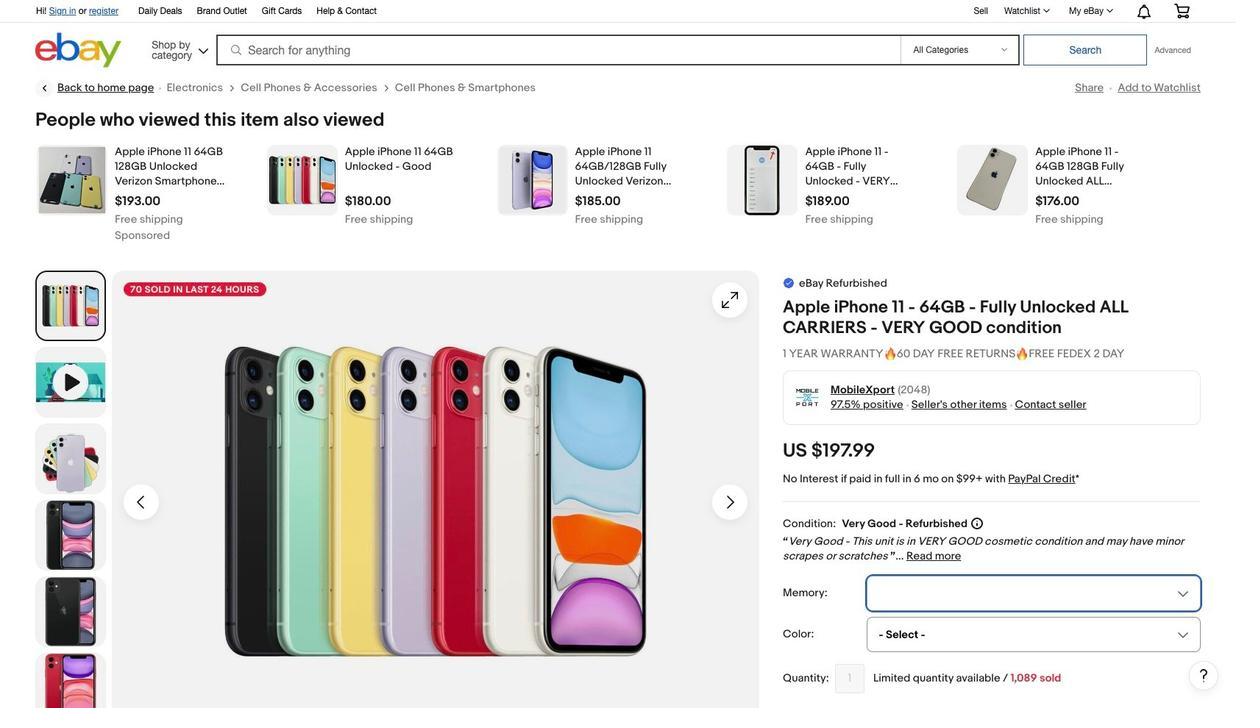 Task type: locate. For each thing, give the bounding box(es) containing it.
video 1 of 1 image
[[36, 348, 105, 417]]

picture 4 of 10 image
[[36, 578, 105, 647]]

banner
[[28, 0, 1201, 71]]

picture 2 of 10 image
[[36, 425, 105, 494]]

picture 3 of 10 image
[[36, 501, 105, 570]]

picture 5 of 10 image
[[36, 654, 105, 709]]

None text field
[[115, 194, 161, 209], [805, 194, 850, 209], [1036, 194, 1080, 209], [575, 215, 643, 225], [835, 665, 865, 694], [115, 194, 161, 209], [805, 194, 850, 209], [1036, 194, 1080, 209], [575, 215, 643, 225], [835, 665, 865, 694]]

watchlist image
[[1044, 9, 1050, 13]]

text__icon image
[[783, 277, 795, 289]]

my ebay image
[[1107, 9, 1114, 13]]

None text field
[[345, 194, 391, 209], [575, 194, 621, 209], [115, 215, 183, 225], [345, 215, 413, 225], [805, 215, 874, 225], [1036, 215, 1104, 225], [345, 194, 391, 209], [575, 194, 621, 209], [115, 215, 183, 225], [345, 215, 413, 225], [805, 215, 874, 225], [1036, 215, 1104, 225]]

apple iphone 11 - 64gb - fully unlocked all carriers - very good condition - picture 1 of 10 image
[[112, 271, 760, 709]]

picture 1 of 10 image
[[38, 274, 103, 339]]

account navigation
[[28, 0, 1201, 23]]

None submit
[[1024, 35, 1148, 66]]



Task type: vqa. For each thing, say whether or not it's contained in the screenshot.
Free in $539.00 $629.98 | 14% off Free shipping
no



Task type: describe. For each thing, give the bounding box(es) containing it.
Search for anything text field
[[219, 36, 898, 64]]

help, opens dialogs image
[[1197, 669, 1211, 683]]

your shopping cart image
[[1174, 4, 1191, 18]]



